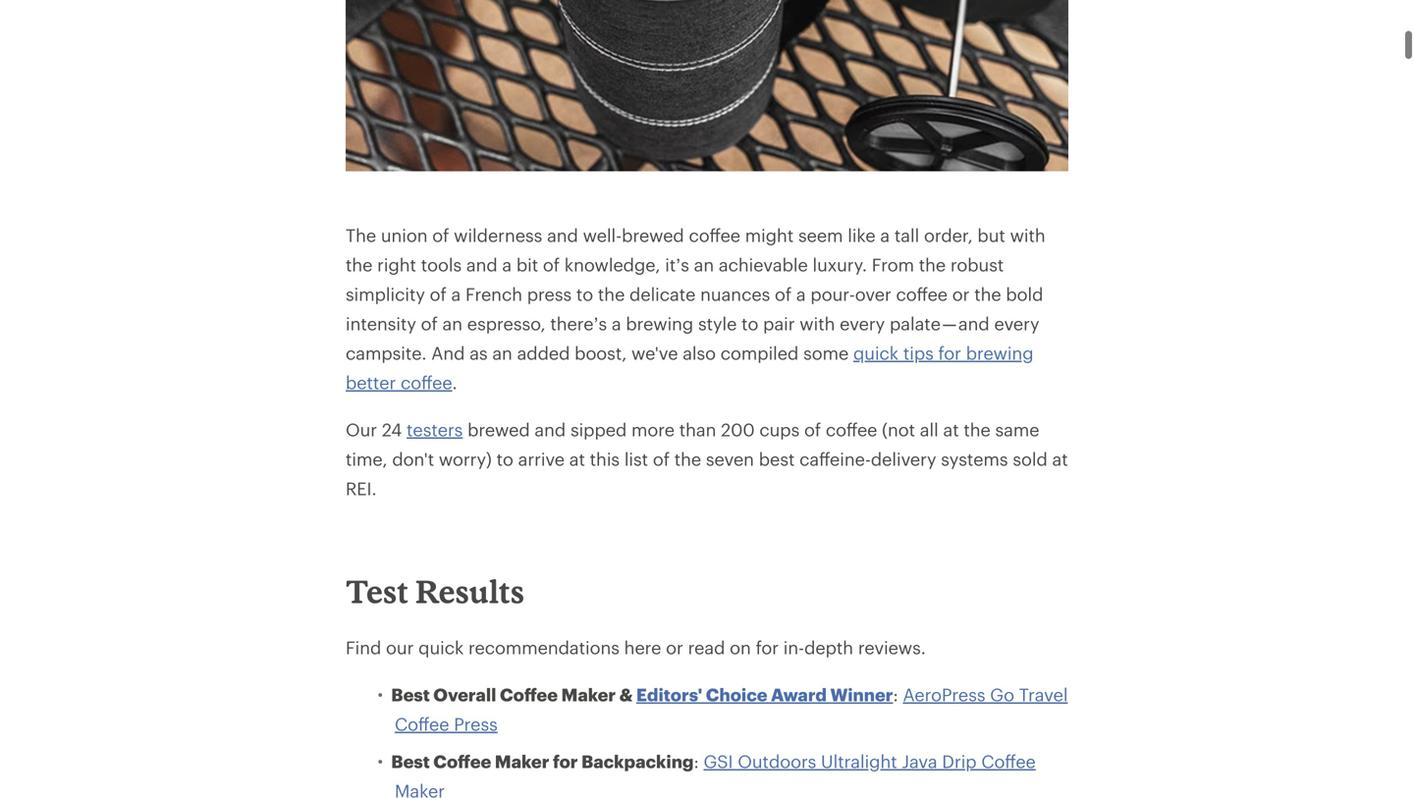 Task type: vqa. For each thing, say whether or not it's contained in the screenshot.
you inside the Most binoculars have a central control that focuses both barrels at the same time. They also include a "diopter" adjustment ring to focus one barrel independently, allowing you to compensate for differences in vision between your eyes.
no



Task type: describe. For each thing, give the bounding box(es) containing it.
editors' choice award winner link
[[637, 685, 894, 706]]

from
[[872, 255, 915, 275]]

0 horizontal spatial an
[[443, 314, 463, 334]]

caffeine-
[[800, 449, 871, 470]]

nuances
[[701, 284, 771, 305]]

aeropress go travel coffee press
[[395, 685, 1068, 735]]

of up tools
[[433, 225, 449, 246]]

1 every from the left
[[840, 314, 885, 334]]

the down the
[[346, 255, 373, 275]]

cups
[[760, 420, 800, 440]]

a down tools
[[451, 284, 461, 305]]

go
[[991, 685, 1015, 706]]

press
[[454, 714, 498, 735]]

200
[[721, 420, 755, 440]]

testers
[[407, 420, 463, 440]]

24
[[382, 420, 402, 440]]

delivery
[[871, 449, 937, 470]]

we've
[[632, 343, 678, 364]]

for inside quick tips for brewing better coffee
[[939, 343, 962, 364]]

brewed inside the union of wilderness and well-brewed coffee might seem like a tall order, but with the right tools and a bit of knowledge, it's an achievable luxury. from the robust simplicity of a french press to the delicate nuances of a pour-over coffee or the bold intensity of an espresso, there's a brewing style to pair with every palate—and every campsite. and as an added boost, we've also compiled some
[[622, 225, 685, 246]]

maker for coffee
[[495, 752, 550, 772]]

in-
[[784, 638, 805, 658]]

worry)
[[439, 449, 492, 470]]

winner
[[831, 685, 894, 706]]

well-
[[583, 225, 622, 246]]

but
[[978, 225, 1006, 246]]

coffee inside quick tips for brewing better coffee
[[401, 373, 452, 393]]

luxury.
[[813, 255, 868, 275]]

best for gsi outdoors ultralight java drip coffee maker
[[391, 752, 430, 772]]

test results
[[346, 573, 525, 611]]

coffee inside brewed and sipped more than 200 cups of coffee (not all at the same time, don't worry) to arrive at this list of the seven best caffeine-delivery systems sold at rei.
[[826, 420, 878, 440]]

results
[[416, 573, 525, 611]]

as
[[470, 343, 488, 364]]

campsite.
[[346, 343, 427, 364]]

or inside the union of wilderness and well-brewed coffee might seem like a tall order, but with the right tools and a bit of knowledge, it's an achievable luxury. from the robust simplicity of a french press to the delicate nuances of a pour-over coffee or the bold intensity of an espresso, there's a brewing style to pair with every palate—and every campsite. and as an added boost, we've also compiled some
[[953, 284, 970, 305]]

tools
[[421, 255, 462, 275]]

1 horizontal spatial with
[[1011, 225, 1046, 246]]

espresso,
[[467, 314, 546, 334]]

might
[[746, 225, 794, 246]]

of right cups
[[805, 420, 821, 440]]

a left the bit at top
[[502, 255, 512, 275]]

the down order,
[[919, 255, 946, 275]]

compiled
[[721, 343, 799, 364]]

2 every from the left
[[995, 314, 1040, 334]]

gsi
[[704, 752, 733, 772]]

list
[[625, 449, 648, 470]]

testers link
[[407, 420, 463, 440]]

maker inside gsi outdoors ultralight java drip coffee maker
[[395, 781, 445, 799]]

0 horizontal spatial or
[[666, 638, 684, 658]]

pour-
[[811, 284, 856, 305]]

wilderness
[[454, 225, 543, 246]]

achievable
[[719, 255, 808, 275]]

0 horizontal spatial at
[[570, 449, 585, 470]]

recommendations
[[469, 638, 620, 658]]

(not
[[882, 420, 916, 440]]

depth
[[805, 638, 854, 658]]

than
[[680, 420, 717, 440]]

simplicity
[[346, 284, 425, 305]]

a left pour-
[[797, 284, 806, 305]]

better
[[346, 373, 396, 393]]

palate—and
[[890, 314, 990, 334]]

systems
[[942, 449, 1009, 470]]

.
[[452, 373, 462, 393]]

same
[[996, 420, 1040, 440]]

seem
[[799, 225, 843, 246]]

and inside brewed and sipped more than 200 cups of coffee (not all at the same time, don't worry) to arrive at this list of the seven best caffeine-delivery systems sold at rei.
[[535, 420, 566, 440]]

french
[[466, 284, 523, 305]]

1 horizontal spatial an
[[493, 343, 513, 364]]

of up the and
[[421, 314, 438, 334]]

delicate
[[630, 284, 696, 305]]

like
[[848, 225, 876, 246]]

added
[[517, 343, 570, 364]]

award
[[771, 685, 827, 706]]

0 horizontal spatial quick
[[419, 638, 464, 658]]

all
[[920, 420, 939, 440]]

aeropress
[[903, 685, 986, 706]]

of right the bit at top
[[543, 255, 560, 275]]

intensity
[[346, 314, 416, 334]]

right
[[377, 255, 417, 275]]

gsi outdoors ultralight java drip coffee maker
[[395, 752, 1036, 799]]

0 vertical spatial to
[[577, 284, 594, 305]]

0 vertical spatial :
[[894, 685, 899, 706]]

&
[[620, 685, 633, 706]]

over
[[856, 284, 892, 305]]

the
[[346, 225, 376, 246]]

bit
[[517, 255, 539, 275]]

drip
[[943, 752, 977, 772]]

of right list
[[653, 449, 670, 470]]

union
[[381, 225, 428, 246]]

java
[[902, 752, 938, 772]]

0 vertical spatial and
[[547, 225, 579, 246]]

brewing inside the union of wilderness and well-brewed coffee might seem like a tall order, but with the right tools and a bit of knowledge, it's an achievable luxury. from the robust simplicity of a french press to the delicate nuances of a pour-over coffee or the bold intensity of an espresso, there's a brewing style to pair with every palate—and every campsite. and as an added boost, we've also compiled some
[[626, 314, 694, 334]]

coffee inside gsi outdoors ultralight java drip coffee maker
[[982, 752, 1036, 772]]

1 vertical spatial and
[[467, 255, 498, 275]]

coffee down press on the bottom left of page
[[434, 752, 491, 772]]

quick tips for brewing better coffee
[[346, 343, 1034, 393]]

choice
[[706, 685, 768, 706]]



Task type: locate. For each thing, give the bounding box(es) containing it.
seven
[[706, 449, 754, 470]]

best
[[759, 449, 795, 470]]

2 horizontal spatial maker
[[561, 685, 616, 706]]

2 vertical spatial for
[[553, 752, 578, 772]]

at
[[944, 420, 959, 440], [570, 449, 585, 470], [1053, 449, 1069, 470]]

sipped
[[571, 420, 627, 440]]

with up some
[[800, 314, 835, 334]]

with right but
[[1011, 225, 1046, 246]]

best coffee maker for backpacking :
[[391, 752, 704, 772]]

to up there's
[[577, 284, 594, 305]]

of
[[433, 225, 449, 246], [543, 255, 560, 275], [430, 284, 447, 305], [775, 284, 792, 305], [421, 314, 438, 334], [805, 420, 821, 440], [653, 449, 670, 470]]

1 horizontal spatial maker
[[495, 752, 550, 772]]

time,
[[346, 449, 388, 470]]

coffee right drip
[[982, 752, 1036, 772]]

editors'
[[637, 685, 703, 706]]

here
[[625, 638, 662, 658]]

: down reviews.
[[894, 685, 899, 706]]

of down tools
[[430, 284, 447, 305]]

at right all
[[944, 420, 959, 440]]

1 vertical spatial brewed
[[468, 420, 530, 440]]

to inside brewed and sipped more than 200 cups of coffee (not all at the same time, don't worry) to arrive at this list of the seven best caffeine-delivery systems sold at rei.
[[497, 449, 514, 470]]

0 horizontal spatial brewed
[[468, 420, 530, 440]]

coffee up caffeine- in the bottom right of the page
[[826, 420, 878, 440]]

for left "backpacking"
[[553, 752, 578, 772]]

every
[[840, 314, 885, 334], [995, 314, 1040, 334]]

at right sold
[[1053, 449, 1069, 470]]

0 horizontal spatial to
[[497, 449, 514, 470]]

brewing
[[626, 314, 694, 334], [966, 343, 1034, 364]]

coffee down the and
[[401, 373, 452, 393]]

1 vertical spatial for
[[756, 638, 779, 658]]

0 vertical spatial maker
[[561, 685, 616, 706]]

sold
[[1013, 449, 1048, 470]]

brewed up worry)
[[468, 420, 530, 440]]

arrive
[[518, 449, 565, 470]]

and
[[547, 225, 579, 246], [467, 255, 498, 275], [535, 420, 566, 440]]

quick left tips
[[854, 343, 899, 364]]

for left in-
[[756, 638, 779, 658]]

quick
[[854, 343, 899, 364], [419, 638, 464, 658]]

1 horizontal spatial at
[[944, 420, 959, 440]]

1 horizontal spatial brewing
[[966, 343, 1034, 364]]

maker for overall coffee
[[561, 685, 616, 706]]

1 vertical spatial maker
[[495, 752, 550, 772]]

brewing down "bold"
[[966, 343, 1034, 364]]

rei.
[[346, 479, 377, 499]]

every down over
[[840, 314, 885, 334]]

bold
[[1006, 284, 1044, 305]]

2 vertical spatial maker
[[395, 781, 445, 799]]

the down 'knowledge,'
[[598, 284, 625, 305]]

2 vertical spatial an
[[493, 343, 513, 364]]

brewed and sipped more than 200 cups of coffee (not all at the same time, don't worry) to arrive at this list of the seven best caffeine-delivery systems sold at rei.
[[346, 420, 1069, 499]]

every down "bold"
[[995, 314, 1040, 334]]

don't
[[392, 449, 434, 470]]

1 vertical spatial to
[[742, 314, 759, 334]]

1 vertical spatial or
[[666, 638, 684, 658]]

quick tips for brewing better coffee link
[[346, 343, 1034, 393]]

with
[[1011, 225, 1046, 246], [800, 314, 835, 334]]

0 vertical spatial quick
[[854, 343, 899, 364]]

outdoors
[[738, 752, 817, 772]]

reviews.
[[859, 638, 926, 658]]

1 vertical spatial quick
[[419, 638, 464, 658]]

0 horizontal spatial maker
[[395, 781, 445, 799]]

a left tall
[[881, 225, 890, 246]]

1 vertical spatial with
[[800, 314, 835, 334]]

coffee up the palate—and
[[896, 284, 948, 305]]

1 horizontal spatial every
[[995, 314, 1040, 334]]

coffee inside "aeropress go travel coffee press"
[[395, 714, 449, 735]]

0 vertical spatial best
[[391, 685, 430, 706]]

2 horizontal spatial for
[[939, 343, 962, 364]]

gsi outdoors ultralight java drip coffee maker link
[[395, 752, 1036, 799]]

or right here
[[666, 638, 684, 658]]

coffee up "it's"
[[689, 225, 741, 246]]

a up boost,
[[612, 314, 622, 334]]

a
[[881, 225, 890, 246], [502, 255, 512, 275], [451, 284, 461, 305], [797, 284, 806, 305], [612, 314, 622, 334]]

0 horizontal spatial :
[[694, 752, 699, 772]]

knowledge,
[[565, 255, 661, 275]]

to left "arrive"
[[497, 449, 514, 470]]

1 horizontal spatial quick
[[854, 343, 899, 364]]

more
[[632, 420, 675, 440]]

best for aeropress go travel coffee press
[[391, 685, 430, 706]]

1 horizontal spatial :
[[894, 685, 899, 706]]

2 horizontal spatial to
[[742, 314, 759, 334]]

to left pair
[[742, 314, 759, 334]]

0 vertical spatial brewed
[[622, 225, 685, 246]]

0 horizontal spatial brewing
[[626, 314, 694, 334]]

the union of wilderness and well-brewed coffee might seem like a tall order, but with the right tools and a bit of knowledge, it's an achievable luxury. from the robust simplicity of a french press to the delicate nuances of a pour-over coffee or the bold intensity of an espresso, there's a brewing style to pair with every palate—and every campsite. and as an added boost, we've also compiled some
[[346, 225, 1046, 364]]

1 horizontal spatial to
[[577, 284, 594, 305]]

tall
[[895, 225, 920, 246]]

2 vertical spatial to
[[497, 449, 514, 470]]

1 horizontal spatial or
[[953, 284, 970, 305]]

1 vertical spatial best
[[391, 752, 430, 772]]

an right as
[[493, 343, 513, 364]]

camper brewing coffee with the gsi outdoors java press image
[[346, 0, 1069, 172]]

and
[[432, 343, 465, 364]]

1 vertical spatial brewing
[[966, 343, 1034, 364]]

and up 'french' at the left top of the page
[[467, 255, 498, 275]]

0 horizontal spatial with
[[800, 314, 835, 334]]

or down 'robust'
[[953, 284, 970, 305]]

0 vertical spatial brewing
[[626, 314, 694, 334]]

find our quick recommendations here or read on for in-depth reviews.
[[346, 638, 926, 658]]

ultralight
[[821, 752, 898, 772]]

pair
[[764, 314, 795, 334]]

0 vertical spatial an
[[694, 255, 714, 275]]

2 best from the top
[[391, 752, 430, 772]]

to
[[577, 284, 594, 305], [742, 314, 759, 334], [497, 449, 514, 470]]

0 horizontal spatial for
[[553, 752, 578, 772]]

:
[[894, 685, 899, 706], [694, 752, 699, 772]]

order,
[[925, 225, 973, 246]]

0 vertical spatial with
[[1011, 225, 1046, 246]]

our
[[346, 420, 377, 440]]

at left this
[[570, 449, 585, 470]]

brewed inside brewed and sipped more than 200 cups of coffee (not all at the same time, don't worry) to arrive at this list of the seven best caffeine-delivery systems sold at rei.
[[468, 420, 530, 440]]

0 vertical spatial or
[[953, 284, 970, 305]]

there's
[[551, 314, 607, 334]]

1 vertical spatial :
[[694, 752, 699, 772]]

2 horizontal spatial at
[[1053, 449, 1069, 470]]

an right "it's"
[[694, 255, 714, 275]]

the up systems on the bottom right
[[964, 420, 991, 440]]

the down "than"
[[675, 449, 702, 470]]

the down 'robust'
[[975, 284, 1002, 305]]

aeropress go travel coffee press link
[[395, 685, 1068, 735]]

test
[[346, 573, 409, 611]]

brewed up "it's"
[[622, 225, 685, 246]]

0 vertical spatial for
[[939, 343, 962, 364]]

1 vertical spatial an
[[443, 314, 463, 334]]

2 horizontal spatial an
[[694, 255, 714, 275]]

brewing inside quick tips for brewing better coffee
[[966, 343, 1034, 364]]

our 24 testers
[[346, 420, 463, 440]]

: left gsi
[[694, 752, 699, 772]]

some
[[804, 343, 849, 364]]

coffee
[[395, 714, 449, 735], [434, 752, 491, 772], [982, 752, 1036, 772]]

and up "arrive"
[[535, 420, 566, 440]]

brewing down delicate
[[626, 314, 694, 334]]

1 horizontal spatial for
[[756, 638, 779, 658]]

an up the and
[[443, 314, 463, 334]]

quick inside quick tips for brewing better coffee
[[854, 343, 899, 364]]

boost,
[[575, 343, 627, 364]]

1 horizontal spatial brewed
[[622, 225, 685, 246]]

for down the palate—and
[[939, 343, 962, 364]]

2 vertical spatial and
[[535, 420, 566, 440]]

and left well-
[[547, 225, 579, 246]]

press
[[527, 284, 572, 305]]

0 horizontal spatial every
[[840, 314, 885, 334]]

tips
[[904, 343, 934, 364]]

of up pair
[[775, 284, 792, 305]]

overall coffee
[[434, 685, 558, 706]]

1 best from the top
[[391, 685, 430, 706]]

find
[[346, 638, 381, 658]]

it's
[[665, 255, 690, 275]]

this
[[590, 449, 620, 470]]

or
[[953, 284, 970, 305], [666, 638, 684, 658]]

read
[[688, 638, 725, 658]]

quick right the our
[[419, 638, 464, 658]]

style
[[699, 314, 737, 334]]

our
[[386, 638, 414, 658]]

also
[[683, 343, 716, 364]]

an
[[694, 255, 714, 275], [443, 314, 463, 334], [493, 343, 513, 364]]

backpacking
[[582, 752, 694, 772]]

coffee left press on the bottom left of page
[[395, 714, 449, 735]]



